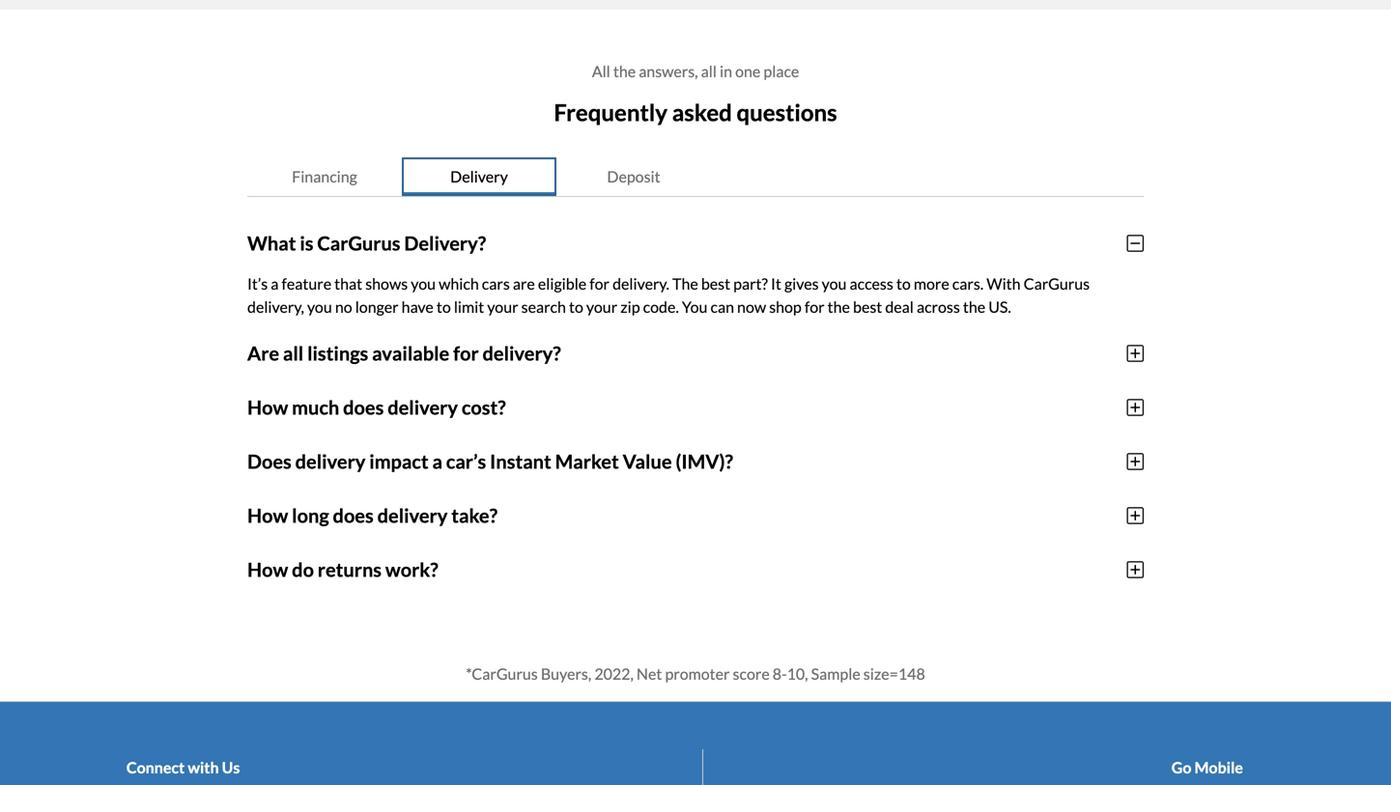Task type: locate. For each thing, give the bounding box(es) containing it.
1 vertical spatial a
[[432, 450, 442, 473]]

are all listings available for delivery?
[[247, 342, 561, 365]]

cargurus
[[317, 232, 401, 255], [1024, 274, 1090, 293]]

1 vertical spatial plus square image
[[1127, 506, 1144, 525]]

3 how from the top
[[247, 558, 288, 581]]

2 your from the left
[[586, 297, 618, 316]]

0 horizontal spatial for
[[453, 342, 479, 365]]

1 horizontal spatial your
[[586, 297, 618, 316]]

1 plus square image from the top
[[1127, 344, 1144, 363]]

how long does delivery take?
[[247, 504, 498, 527]]

3 plus square image from the top
[[1127, 560, 1144, 580]]

go mobile
[[1172, 758, 1243, 777]]

a left car's
[[432, 450, 442, 473]]

plus square image inside how much does delivery cost? dropdown button
[[1127, 398, 1144, 417]]

2 vertical spatial plus square image
[[1127, 560, 1144, 580]]

1 vertical spatial does
[[333, 504, 374, 527]]

access
[[850, 274, 894, 293]]

0 horizontal spatial to
[[437, 297, 451, 316]]

are all listings available for delivery? button
[[247, 326, 1144, 380]]

0 horizontal spatial all
[[283, 342, 304, 365]]

0 vertical spatial a
[[271, 274, 279, 293]]

best
[[701, 274, 731, 293], [853, 297, 882, 316]]

2 plus square image from the top
[[1127, 398, 1144, 417]]

go
[[1172, 758, 1192, 777]]

0 horizontal spatial your
[[487, 297, 518, 316]]

does delivery impact a car's instant market value (imv)?
[[247, 450, 733, 473]]

the right the all
[[613, 62, 636, 81]]

1 how from the top
[[247, 396, 288, 419]]

for right eligible at the left of page
[[590, 274, 610, 293]]

how for how do returns work?
[[247, 558, 288, 581]]

all inside dropdown button
[[283, 342, 304, 365]]

your
[[487, 297, 518, 316], [586, 297, 618, 316]]

net
[[637, 665, 662, 683]]

1 vertical spatial all
[[283, 342, 304, 365]]

best up can
[[701, 274, 731, 293]]

1 plus square image from the top
[[1127, 452, 1144, 471]]

cargurus inside the it's a feature that shows you which cars are eligible for delivery. the best part? it gives you access to more cars. with cargurus delivery, you no longer have to limit your search to your zip code. you can now shop for the best deal across the us.
[[1024, 274, 1090, 293]]

0 vertical spatial delivery
[[388, 396, 458, 419]]

in
[[720, 62, 732, 81]]

how left do
[[247, 558, 288, 581]]

1 vertical spatial for
[[805, 297, 825, 316]]

tab list
[[247, 157, 1144, 197]]

the down access
[[828, 297, 850, 316]]

all right are
[[283, 342, 304, 365]]

it's
[[247, 274, 268, 293]]

does inside how much does delivery cost? dropdown button
[[343, 396, 384, 419]]

1 vertical spatial plus square image
[[1127, 398, 1144, 417]]

does delivery impact a car's instant market value (imv)? button
[[247, 435, 1144, 489]]

us
[[222, 758, 240, 777]]

0 vertical spatial plus square image
[[1127, 452, 1144, 471]]

your down cars
[[487, 297, 518, 316]]

does right "long"
[[333, 504, 374, 527]]

delivery down the much
[[295, 450, 366, 473]]

plus square image inside 'does delivery impact a car's instant market value (imv)?' dropdown button
[[1127, 452, 1144, 471]]

how do returns work? button
[[247, 543, 1144, 597]]

you right gives at the right of page
[[822, 274, 847, 293]]

impact
[[369, 450, 429, 473]]

size=148
[[864, 665, 925, 683]]

2 plus square image from the top
[[1127, 506, 1144, 525]]

that
[[334, 274, 362, 293]]

for down gives at the right of page
[[805, 297, 825, 316]]

plus square image
[[1127, 452, 1144, 471], [1127, 506, 1144, 525], [1127, 560, 1144, 580]]

with
[[987, 274, 1021, 293]]

0 vertical spatial best
[[701, 274, 731, 293]]

deal
[[885, 297, 914, 316]]

place
[[764, 62, 799, 81]]

delivery
[[388, 396, 458, 419], [295, 450, 366, 473], [377, 504, 448, 527]]

to down eligible at the left of page
[[569, 297, 583, 316]]

buyers,
[[541, 665, 592, 683]]

cargurus up that
[[317, 232, 401, 255]]

code.
[[643, 297, 679, 316]]

1 vertical spatial how
[[247, 504, 288, 527]]

long
[[292, 504, 329, 527]]

delivery up work?
[[377, 504, 448, 527]]

1 vertical spatial cargurus
[[1024, 274, 1090, 293]]

cars
[[482, 274, 510, 293]]

how inside 'dropdown button'
[[247, 558, 288, 581]]

tab list containing financing
[[247, 157, 1144, 197]]

your left zip
[[586, 297, 618, 316]]

promoter
[[665, 665, 730, 683]]

delivery down available
[[388, 396, 458, 419]]

work?
[[385, 558, 438, 581]]

plus square image
[[1127, 344, 1144, 363], [1127, 398, 1144, 417]]

the down cars.
[[963, 297, 986, 316]]

more
[[914, 274, 950, 293]]

take?
[[451, 504, 498, 527]]

a right it's
[[271, 274, 279, 293]]

2 how from the top
[[247, 504, 288, 527]]

0 vertical spatial does
[[343, 396, 384, 419]]

for down limit
[[453, 342, 479, 365]]

does
[[343, 396, 384, 419], [333, 504, 374, 527]]

score
[[733, 665, 770, 683]]

2 horizontal spatial to
[[897, 274, 911, 293]]

1 your from the left
[[487, 297, 518, 316]]

delivery for much
[[388, 396, 458, 419]]

0 horizontal spatial cargurus
[[317, 232, 401, 255]]

1 vertical spatial best
[[853, 297, 882, 316]]

0 vertical spatial cargurus
[[317, 232, 401, 255]]

2 horizontal spatial you
[[822, 274, 847, 293]]

does right the much
[[343, 396, 384, 419]]

are
[[247, 342, 279, 365]]

what is cargurus delivery? button
[[247, 216, 1144, 270]]

cargurus right with
[[1024, 274, 1090, 293]]

how left the much
[[247, 396, 288, 419]]

1 horizontal spatial a
[[432, 450, 442, 473]]

0 horizontal spatial a
[[271, 274, 279, 293]]

to
[[897, 274, 911, 293], [437, 297, 451, 316], [569, 297, 583, 316]]

best down access
[[853, 297, 882, 316]]

plus square image inside how long does delivery take? dropdown button
[[1127, 506, 1144, 525]]

1 horizontal spatial all
[[701, 62, 717, 81]]

you
[[411, 274, 436, 293], [822, 274, 847, 293], [307, 297, 332, 316]]

how left "long"
[[247, 504, 288, 527]]

plus square image for how much does delivery cost?
[[1127, 398, 1144, 417]]

0 vertical spatial plus square image
[[1127, 344, 1144, 363]]

all left in
[[701, 62, 717, 81]]

returns
[[318, 558, 382, 581]]

to up deal
[[897, 274, 911, 293]]

(imv)?
[[676, 450, 733, 473]]

delivery tab
[[402, 157, 557, 196]]

does for long
[[333, 504, 374, 527]]

2 horizontal spatial for
[[805, 297, 825, 316]]

a
[[271, 274, 279, 293], [432, 450, 442, 473]]

shows
[[365, 274, 408, 293]]

0 horizontal spatial best
[[701, 274, 731, 293]]

how much does delivery cost?
[[247, 396, 506, 419]]

to left limit
[[437, 297, 451, 316]]

0 vertical spatial how
[[247, 396, 288, 419]]

frequently
[[554, 99, 668, 126]]

1 horizontal spatial to
[[569, 297, 583, 316]]

how
[[247, 396, 288, 419], [247, 504, 288, 527], [247, 558, 288, 581]]

does inside how long does delivery take? dropdown button
[[333, 504, 374, 527]]

how for how much does delivery cost?
[[247, 396, 288, 419]]

for inside dropdown button
[[453, 342, 479, 365]]

market
[[555, 450, 619, 473]]

are
[[513, 274, 535, 293]]

sample
[[811, 665, 861, 683]]

delivery.
[[613, 274, 670, 293]]

you left 'no' in the top left of the page
[[307, 297, 332, 316]]

the
[[673, 274, 698, 293]]

2 vertical spatial how
[[247, 558, 288, 581]]

all the answers, all in one place
[[592, 62, 799, 81]]

you up have
[[411, 274, 436, 293]]

plus square image inside are all listings available for delivery? dropdown button
[[1127, 344, 1144, 363]]

value
[[623, 450, 672, 473]]

2 vertical spatial delivery
[[377, 504, 448, 527]]

2 vertical spatial for
[[453, 342, 479, 365]]

gives
[[785, 274, 819, 293]]

1 horizontal spatial for
[[590, 274, 610, 293]]

1 horizontal spatial cargurus
[[1024, 274, 1090, 293]]



Task type: describe. For each thing, give the bounding box(es) containing it.
financing tab
[[247, 157, 402, 196]]

asked
[[672, 99, 732, 126]]

plus square image inside how do returns work? 'dropdown button'
[[1127, 560, 1144, 580]]

have
[[402, 297, 434, 316]]

can
[[711, 297, 734, 316]]

how long does delivery take? button
[[247, 489, 1144, 543]]

10,
[[787, 665, 808, 683]]

connect with us
[[126, 758, 240, 777]]

us.
[[989, 297, 1011, 316]]

available
[[372, 342, 450, 365]]

search
[[521, 297, 566, 316]]

feature
[[282, 274, 332, 293]]

0 horizontal spatial you
[[307, 297, 332, 316]]

1 horizontal spatial best
[[853, 297, 882, 316]]

2022,
[[595, 665, 634, 683]]

0 horizontal spatial the
[[613, 62, 636, 81]]

one
[[735, 62, 761, 81]]

longer
[[355, 297, 399, 316]]

cost?
[[462, 396, 506, 419]]

is
[[300, 232, 314, 255]]

2 horizontal spatial the
[[963, 297, 986, 316]]

1 horizontal spatial you
[[411, 274, 436, 293]]

delivery for long
[[377, 504, 448, 527]]

plus square image for are all listings available for delivery?
[[1127, 344, 1144, 363]]

minus square image
[[1127, 234, 1144, 253]]

all
[[592, 62, 610, 81]]

what
[[247, 232, 296, 255]]

no
[[335, 297, 352, 316]]

what is cargurus delivery?
[[247, 232, 486, 255]]

limit
[[454, 297, 484, 316]]

eligible
[[538, 274, 587, 293]]

*cargurus buyers, 2022, net promoter score 8-10, sample size=148
[[466, 665, 925, 683]]

now
[[737, 297, 766, 316]]

how much does delivery cost? button
[[247, 380, 1144, 435]]

part?
[[734, 274, 768, 293]]

0 vertical spatial all
[[701, 62, 717, 81]]

it
[[771, 274, 782, 293]]

with
[[188, 758, 219, 777]]

it's a feature that shows you which cars are eligible for delivery. the best part? it gives you access to more cars. with cargurus delivery, you no longer have to limit your search to your zip code. you can now shop for the best deal across the us.
[[247, 274, 1090, 316]]

listings
[[307, 342, 368, 365]]

does
[[247, 450, 292, 473]]

questions
[[737, 99, 837, 126]]

plus square image for car's
[[1127, 452, 1144, 471]]

0 vertical spatial for
[[590, 274, 610, 293]]

how for how long does delivery take?
[[247, 504, 288, 527]]

cars.
[[953, 274, 984, 293]]

shop
[[769, 297, 802, 316]]

connect
[[126, 758, 185, 777]]

answers,
[[639, 62, 698, 81]]

does for much
[[343, 396, 384, 419]]

delivery?
[[404, 232, 486, 255]]

mobile
[[1195, 758, 1243, 777]]

plus square image for take?
[[1127, 506, 1144, 525]]

much
[[292, 396, 339, 419]]

across
[[917, 297, 960, 316]]

zip
[[621, 297, 640, 316]]

how do returns work?
[[247, 558, 438, 581]]

8-
[[773, 665, 787, 683]]

a inside the it's a feature that shows you which cars are eligible for delivery. the best part? it gives you access to more cars. with cargurus delivery, you no longer have to limit your search to your zip code. you can now shop for the best deal across the us.
[[271, 274, 279, 293]]

deposit
[[607, 167, 660, 186]]

instant
[[490, 450, 551, 473]]

which
[[439, 274, 479, 293]]

delivery
[[450, 167, 508, 186]]

1 horizontal spatial the
[[828, 297, 850, 316]]

frequently asked questions
[[554, 99, 837, 126]]

you
[[682, 297, 708, 316]]

a inside dropdown button
[[432, 450, 442, 473]]

car's
[[446, 450, 486, 473]]

do
[[292, 558, 314, 581]]

deposit tab
[[557, 157, 711, 196]]

delivery,
[[247, 297, 304, 316]]

cargurus inside dropdown button
[[317, 232, 401, 255]]

delivery?
[[483, 342, 561, 365]]

1 vertical spatial delivery
[[295, 450, 366, 473]]

financing
[[292, 167, 357, 186]]

*cargurus
[[466, 665, 538, 683]]



Task type: vqa. For each thing, say whether or not it's contained in the screenshot.
the bottom options
no



